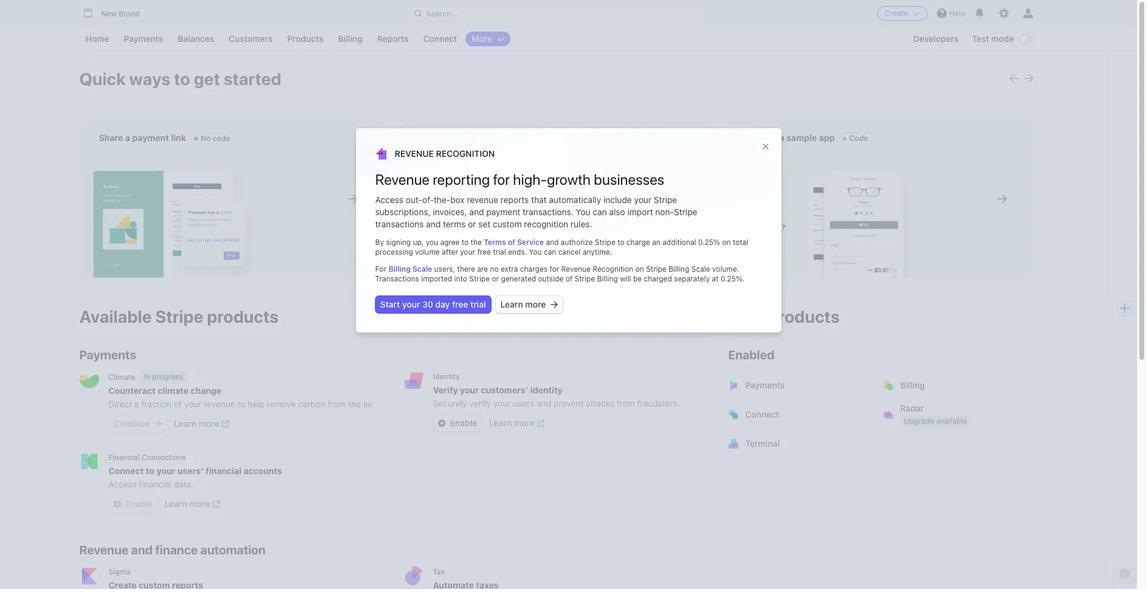 Task type: describe. For each thing, give the bounding box(es) containing it.
1 vertical spatial payments
[[79, 348, 136, 362]]

0 vertical spatial connect link
[[417, 32, 464, 46]]

access inside access out-of-the-box revenue reports that automatically include your stripe subscriptions, invoices, and payment transactions. you can also import non-stripe transactions and terms or set custom recognition rules.
[[376, 195, 404, 205]]

progress
[[152, 372, 183, 381]]

billing up separately
[[669, 265, 690, 274]]

or inside access out-of-the-box revenue reports that automatically include your stripe subscriptions, invoices, and payment transactions. you can also import non-stripe transactions and terms or set custom recognition rules.
[[468, 219, 476, 229]]

reports
[[501, 195, 529, 205]]

total
[[733, 238, 749, 247]]

balances link
[[172, 32, 220, 46]]

to right agree
[[462, 238, 469, 247]]

test
[[973, 33, 990, 44]]

0 horizontal spatial a
[[125, 133, 130, 143]]

revenue for revenue reporting for high-growth businesses
[[376, 171, 430, 188]]

climate
[[109, 372, 135, 382]]

start
[[380, 299, 400, 310]]

customers'
[[481, 385, 529, 395]]

1 scale from the left
[[413, 265, 432, 274]]

create button
[[878, 6, 928, 21]]

payment inside access out-of-the-box revenue reports that automatically include your stripe subscriptions, invoices, and payment transactions. you can also import non-stripe transactions and terms or set custom recognition rules.
[[487, 207, 521, 217]]

and up the "you"
[[426, 219, 441, 229]]

quick ways to get started
[[79, 69, 282, 89]]

there
[[457, 265, 475, 274]]

svg image for financial connections connect to your users' financial accounts access financial data.
[[113, 501, 121, 508]]

learn more link for securely verify your users and prevent attacks from fraudsters.
[[490, 417, 545, 429]]

tax
[[433, 567, 445, 576]]

free inside and authorize stripe to charge an additional 0.25% on total processing volume after your free trial ends. you can cancel anytime.
[[478, 248, 491, 257]]

after
[[442, 248, 458, 257]]

code for share a payment link
[[213, 134, 230, 143]]

data.
[[174, 479, 194, 490]]

developers link
[[908, 32, 965, 46]]

non-
[[656, 207, 674, 217]]

link
[[171, 133, 186, 143]]

try out a sample app
[[748, 133, 835, 143]]

accounts
[[244, 466, 282, 476]]

securely
[[433, 398, 467, 409]]

your down customers'
[[494, 398, 511, 409]]

no code for send an invoice
[[504, 134, 533, 143]]

customers
[[229, 33, 273, 44]]

automation
[[201, 543, 266, 557]]

try
[[748, 133, 762, 143]]

revenue recognition
[[395, 148, 495, 159]]

outside
[[539, 274, 564, 283]]

of-
[[423, 195, 434, 205]]

brand
[[119, 9, 140, 18]]

learn more link down generated
[[496, 296, 563, 313]]

available
[[937, 417, 968, 426]]

automatically
[[549, 195, 602, 205]]

revenue for revenue and finance automation
[[79, 543, 129, 557]]

your inside financial connections connect to your users' financial accounts access financial data.
[[157, 466, 175, 476]]

for inside users, there are no extra charges for revenue recognition on stripe billing scale volume. transactions imported into stripe or generated outside of stripe billing will be charged separately at 0.25%.
[[550, 265, 560, 274]]

1 horizontal spatial of
[[508, 238, 516, 247]]

reporting
[[433, 171, 490, 188]]

1 vertical spatial connect
[[746, 409, 780, 420]]

create
[[885, 9, 909, 18]]

mode
[[992, 33, 1015, 44]]

your inside access out-of-the-box revenue reports that automatically include your stripe subscriptions, invoices, and payment transactions. you can also import non-stripe transactions and terms or set custom recognition rules.
[[635, 195, 652, 205]]

terms
[[484, 238, 506, 247]]

be
[[634, 274, 642, 283]]

no for share a payment link
[[201, 134, 211, 143]]

svg image
[[551, 301, 558, 308]]

reports link
[[371, 32, 415, 46]]

volume
[[415, 248, 440, 257]]

start your 30 day free trial
[[380, 299, 486, 310]]

also
[[610, 207, 626, 217]]

terms
[[443, 219, 466, 229]]

0 vertical spatial payment
[[132, 133, 169, 143]]

up,
[[413, 238, 424, 247]]

1 horizontal spatial financial
[[206, 466, 242, 476]]

share
[[99, 133, 123, 143]]

counteract climate change direct a fraction of your revenue to help remove carbon from the air.
[[109, 386, 375, 409]]

the-
[[434, 195, 451, 205]]

continue
[[113, 418, 150, 429]]

available stripe products
[[79, 306, 279, 327]]

revenue reporting for high-growth businesses
[[376, 171, 665, 188]]

more for financial connections connect to your users' financial accounts access financial data.
[[190, 499, 210, 509]]

enable button
[[109, 496, 158, 513]]

2 vertical spatial payments
[[746, 380, 785, 390]]

attacks
[[586, 398, 615, 409]]

0 vertical spatial the
[[471, 238, 482, 247]]

1 products from the left
[[207, 306, 279, 327]]

air.
[[363, 399, 375, 409]]

and inside and authorize stripe to charge an additional 0.25% on total processing volume after your free trial ends. you can cancel anytime.
[[546, 238, 559, 247]]

your
[[729, 306, 765, 327]]

anytime.
[[583, 248, 612, 257]]

terms of service link
[[484, 238, 544, 247]]

30
[[423, 299, 433, 310]]

learn down generated
[[501, 299, 523, 310]]

start your 30 day free trial button
[[376, 296, 491, 313]]

on inside and authorize stripe to charge an additional 0.25% on total processing volume after your free trial ends. you can cancel anytime.
[[723, 238, 731, 247]]

charged
[[644, 274, 672, 283]]

imported
[[422, 274, 453, 283]]

ways
[[129, 69, 171, 89]]

learn more link for access financial data.
[[165, 498, 220, 510]]

learn for identity verify your customers' identity securely verify your users and prevent attacks from fraudsters.
[[490, 418, 512, 428]]

enable link
[[433, 415, 482, 432]]

transactions.
[[523, 207, 574, 217]]

at
[[712, 274, 719, 283]]

your up verify
[[460, 385, 479, 395]]

shift section content right image
[[1024, 73, 1034, 83]]

charge
[[627, 238, 651, 247]]

Search… search field
[[407, 6, 706, 21]]

invoice
[[459, 133, 489, 143]]

charges
[[520, 265, 548, 274]]

billing scale link
[[389, 265, 432, 274]]

financial
[[109, 453, 140, 462]]

products link
[[281, 32, 330, 46]]

out-
[[406, 195, 423, 205]]

climate
[[158, 386, 189, 396]]

and up set
[[470, 207, 484, 217]]

learn more for securely verify your users and prevent attacks from fraudsters.
[[490, 418, 535, 428]]

in progress
[[144, 372, 183, 381]]

revenue for revenue recognition
[[395, 148, 434, 159]]



Task type: locate. For each thing, give the bounding box(es) containing it.
trial inside and authorize stripe to charge an additional 0.25% on total processing volume after your free trial ends. you can cancel anytime.
[[493, 248, 506, 257]]

payment
[[132, 133, 169, 143], [487, 207, 521, 217]]

2 horizontal spatial of
[[566, 274, 573, 283]]

verify
[[470, 398, 491, 409]]

0 horizontal spatial code
[[213, 134, 230, 143]]

svg image down the fraction on the left of the page
[[155, 420, 162, 428]]

new brand
[[101, 9, 140, 18]]

connect link
[[417, 32, 464, 46], [722, 400, 879, 429]]

0 vertical spatial access
[[376, 195, 404, 205]]

an up 'revenue recognition'
[[447, 133, 457, 143]]

billing link up available
[[877, 371, 1034, 400]]

fraction
[[141, 399, 172, 409]]

no right link
[[201, 134, 211, 143]]

can inside access out-of-the-box revenue reports that automatically include your stripe subscriptions, invoices, and payment transactions. you can also import non-stripe transactions and terms or set custom recognition rules.
[[593, 207, 607, 217]]

on
[[723, 238, 731, 247], [636, 265, 644, 274]]

your inside and authorize stripe to charge an additional 0.25% on total processing volume after your free trial ends. you can cancel anytime.
[[460, 248, 476, 257]]

terminal
[[746, 438, 780, 449]]

extra
[[501, 265, 518, 274]]

ends.
[[508, 248, 527, 257]]

of inside users, there are no extra charges for revenue recognition on stripe billing scale volume. transactions imported into stripe or generated outside of stripe billing will be charged separately at 0.25%.
[[566, 274, 573, 283]]

0 vertical spatial revenue
[[467, 195, 499, 205]]

trial inside "button"
[[471, 299, 486, 310]]

svg image inside enable link
[[438, 420, 445, 427]]

more
[[472, 33, 493, 44]]

stripe inside and authorize stripe to charge an additional 0.25% on total processing volume after your free trial ends. you can cancel anytime.
[[595, 238, 616, 247]]

no right invoice
[[504, 134, 514, 143]]

code right link
[[213, 134, 230, 143]]

an right charge
[[653, 238, 661, 247]]

or down no
[[492, 274, 499, 283]]

enabled
[[729, 348, 775, 362]]

your down change
[[184, 399, 202, 409]]

scale up imported
[[413, 265, 432, 274]]

on inside users, there are no extra charges for revenue recognition on stripe billing scale volume. transactions imported into stripe or generated outside of stripe billing will be charged separately at 0.25%.
[[636, 265, 644, 274]]

free
[[478, 248, 491, 257], [452, 299, 468, 310]]

access up subscriptions,
[[376, 195, 404, 205]]

0 vertical spatial payments
[[124, 33, 163, 44]]

2 no code from the left
[[504, 134, 533, 143]]

of inside counteract climate change direct a fraction of your revenue to help remove carbon from the air.
[[174, 399, 182, 409]]

and down recognition
[[546, 238, 559, 247]]

enable down securely
[[450, 418, 477, 428]]

scale inside users, there are no extra charges for revenue recognition on stripe billing scale volume. transactions imported into stripe or generated outside of stripe billing will be charged separately at 0.25%.
[[692, 265, 711, 274]]

1 vertical spatial financial
[[139, 479, 172, 490]]

connect
[[424, 33, 458, 44], [746, 409, 780, 420], [109, 466, 144, 476]]

svg image inside continue "button"
[[155, 420, 162, 428]]

1 horizontal spatial code
[[515, 134, 533, 143]]

on up be on the right of the page
[[636, 265, 644, 274]]

billing left reports
[[338, 33, 363, 44]]

1 vertical spatial on
[[636, 265, 644, 274]]

1 no code from the left
[[201, 134, 230, 143]]

to left help
[[238, 399, 245, 409]]

can left also
[[593, 207, 607, 217]]

1 horizontal spatial scale
[[692, 265, 711, 274]]

1 no from the left
[[201, 134, 211, 143]]

of right 'outside'
[[566, 274, 573, 283]]

enable for svg icon within the enable link
[[450, 418, 477, 428]]

enable down financial
[[126, 499, 153, 509]]

access out-of-the-box revenue reports that automatically include your stripe subscriptions, invoices, and payment transactions. you can also import non-stripe transactions and terms or set custom recognition rules.
[[376, 195, 698, 229]]

connect link up terminal on the bottom right
[[722, 400, 879, 429]]

0 horizontal spatial can
[[544, 248, 557, 257]]

0 horizontal spatial revenue
[[204, 399, 235, 409]]

1 horizontal spatial no
[[504, 134, 514, 143]]

1 horizontal spatial connect link
[[722, 400, 879, 429]]

0 vertical spatial financial
[[206, 466, 242, 476]]

free down terms at the top left of page
[[478, 248, 491, 257]]

signing
[[386, 238, 411, 247]]

your down connections
[[157, 466, 175, 476]]

on left the total
[[723, 238, 731, 247]]

payments link down enabled
[[722, 371, 879, 400]]

or left set
[[468, 219, 476, 229]]

0 horizontal spatial billing link
[[332, 32, 369, 46]]

more for identity verify your customers' identity securely verify your users and prevent attacks from fraudsters.
[[514, 418, 535, 428]]

0 horizontal spatial enable
[[126, 499, 153, 509]]

connect down search…
[[424, 33, 458, 44]]

code
[[850, 134, 869, 143]]

connect up terminal on the bottom right
[[746, 409, 780, 420]]

reports
[[377, 33, 409, 44]]

0.25%
[[699, 238, 721, 247]]

radar
[[901, 403, 925, 414]]

quick
[[79, 69, 126, 89]]

0 horizontal spatial an
[[447, 133, 457, 143]]

2 products from the left
[[769, 306, 840, 327]]

1 horizontal spatial an
[[653, 238, 661, 247]]

0 horizontal spatial or
[[468, 219, 476, 229]]

1 horizontal spatial svg image
[[155, 420, 162, 428]]

app
[[820, 133, 835, 143]]

learn more down users at the bottom
[[490, 418, 535, 428]]

1 vertical spatial connect link
[[722, 400, 879, 429]]

1 vertical spatial billing link
[[877, 371, 1034, 400]]

learn down data.
[[165, 499, 187, 509]]

payments up the climate
[[79, 348, 136, 362]]

1 vertical spatial for
[[550, 265, 560, 274]]

you for ends.
[[529, 248, 542, 257]]

transactions
[[376, 274, 420, 283]]

2 vertical spatial connect
[[109, 466, 144, 476]]

for billing scale
[[376, 265, 432, 274]]

0 vertical spatial trial
[[493, 248, 506, 257]]

0 horizontal spatial no
[[201, 134, 211, 143]]

an inside and authorize stripe to charge an additional 0.25% on total processing volume after your free trial ends. you can cancel anytime.
[[653, 238, 661, 247]]

of down climate
[[174, 399, 182, 409]]

send
[[424, 133, 445, 143]]

of up ends.
[[508, 238, 516, 247]]

svg image for counteract climate change direct a fraction of your revenue to help remove carbon from the air.
[[155, 420, 162, 428]]

0 vertical spatial billing link
[[332, 32, 369, 46]]

0 horizontal spatial products
[[207, 306, 279, 327]]

a inside counteract climate change direct a fraction of your revenue to help remove carbon from the air.
[[135, 399, 139, 409]]

and left finance
[[131, 543, 153, 557]]

free inside "button"
[[452, 299, 468, 310]]

1 vertical spatial can
[[544, 248, 557, 257]]

the left air. on the bottom left of page
[[349, 399, 361, 409]]

revenue down cancel
[[562, 265, 591, 274]]

no code
[[201, 134, 230, 143], [504, 134, 533, 143]]

0 horizontal spatial svg image
[[113, 501, 121, 508]]

1 horizontal spatial access
[[376, 195, 404, 205]]

payments down the brand at left
[[124, 33, 163, 44]]

your inside "button"
[[402, 299, 420, 310]]

1 vertical spatial payment
[[487, 207, 521, 217]]

separately
[[675, 274, 710, 283]]

learn down climate
[[174, 418, 197, 429]]

high-
[[513, 171, 547, 188]]

by signing up, you agree to the terms of service
[[376, 238, 544, 247]]

0 horizontal spatial payment
[[132, 133, 169, 143]]

access inside financial connections connect to your users' financial accounts access financial data.
[[109, 479, 137, 490]]

1 code from the left
[[213, 134, 230, 143]]

remove
[[267, 399, 296, 409]]

the inside counteract climate change direct a fraction of your revenue to help remove carbon from the air.
[[349, 399, 361, 409]]

1 vertical spatial revenue
[[204, 399, 235, 409]]

revenue inside access out-of-the-box revenue reports that automatically include your stripe subscriptions, invoices, and payment transactions. you can also import non-stripe transactions and terms or set custom recognition rules.
[[467, 195, 499, 205]]

direct
[[109, 399, 132, 409]]

identity verify your customers' identity securely verify your users and prevent attacks from fraudsters.
[[433, 372, 680, 409]]

payments link
[[118, 32, 169, 46], [722, 371, 879, 400]]

in
[[144, 372, 150, 381]]

1 horizontal spatial the
[[471, 238, 482, 247]]

billing up transactions at left top
[[389, 265, 411, 274]]

0 vertical spatial you
[[576, 207, 591, 217]]

1 horizontal spatial products
[[769, 306, 840, 327]]

your down by signing up, you agree to the terms of service
[[460, 248, 476, 257]]

identity
[[531, 385, 563, 395]]

learn for counteract climate change direct a fraction of your revenue to help remove carbon from the air.
[[174, 418, 197, 429]]

for up 'outside'
[[550, 265, 560, 274]]

0 vertical spatial payments link
[[118, 32, 169, 46]]

customers link
[[223, 32, 279, 46]]

1 horizontal spatial can
[[593, 207, 607, 217]]

you up rules.
[[576, 207, 591, 217]]

2 no from the left
[[504, 134, 514, 143]]

1 horizontal spatial revenue
[[467, 195, 499, 205]]

cancel
[[559, 248, 581, 257]]

can left cancel
[[544, 248, 557, 257]]

more down users at the bottom
[[514, 418, 535, 428]]

2 horizontal spatial svg image
[[438, 420, 445, 427]]

to left charge
[[618, 238, 625, 247]]

users,
[[435, 265, 455, 274]]

generated
[[501, 274, 536, 283]]

access
[[376, 195, 404, 205], [109, 479, 137, 490]]

connections
[[142, 453, 186, 462]]

revenue down 'send' at the left of the page
[[395, 148, 434, 159]]

your up the import
[[635, 195, 652, 205]]

financial
[[206, 466, 242, 476], [139, 479, 172, 490]]

a right share
[[125, 133, 130, 143]]

1 vertical spatial trial
[[471, 299, 486, 310]]

verify
[[433, 385, 458, 395]]

revenue and finance automation
[[79, 543, 266, 557]]

transactions
[[376, 219, 424, 229]]

and inside identity verify your customers' identity securely verify your users and prevent attacks from fraudsters.
[[537, 398, 552, 409]]

you inside and authorize stripe to charge an additional 0.25% on total processing volume after your free trial ends. you can cancel anytime.
[[529, 248, 542, 257]]

learn more for direct a fraction of your revenue to help remove carbon from the air.
[[174, 418, 219, 429]]

recognition
[[524, 219, 569, 229]]

no code right link
[[201, 134, 230, 143]]

learn for financial connections connect to your users' financial accounts access financial data.
[[165, 499, 187, 509]]

1 vertical spatial access
[[109, 479, 137, 490]]

1 horizontal spatial enable
[[450, 418, 477, 428]]

1 horizontal spatial trial
[[493, 248, 506, 257]]

no for send an invoice
[[504, 134, 514, 143]]

1 vertical spatial the
[[349, 399, 361, 409]]

toolbar
[[1010, 73, 1034, 85]]

fraudsters.
[[638, 398, 680, 409]]

1 horizontal spatial no code
[[504, 134, 533, 143]]

you down service
[[529, 248, 542, 257]]

can
[[593, 207, 607, 217], [544, 248, 557, 257]]

connect inside financial connections connect to your users' financial accounts access financial data.
[[109, 466, 144, 476]]

0 horizontal spatial from
[[328, 399, 346, 409]]

for
[[376, 265, 387, 274]]

from inside counteract climate change direct a fraction of your revenue to help remove carbon from the air.
[[328, 399, 346, 409]]

revenue up out-
[[376, 171, 430, 188]]

enable
[[450, 418, 477, 428], [126, 499, 153, 509]]

0 horizontal spatial you
[[529, 248, 542, 257]]

1 horizontal spatial payment
[[487, 207, 521, 217]]

set
[[479, 219, 491, 229]]

0 vertical spatial connect
[[424, 33, 458, 44]]

available
[[79, 306, 152, 327]]

svg image
[[438, 420, 445, 427], [155, 420, 162, 428], [113, 501, 121, 508]]

payment left link
[[132, 133, 169, 143]]

radar upgrade available
[[901, 403, 968, 426]]

you inside access out-of-the-box revenue reports that automatically include your stripe subscriptions, invoices, and payment transactions. you can also import non-stripe transactions and terms or set custom recognition rules.
[[576, 207, 591, 217]]

agree
[[441, 238, 460, 247]]

2 horizontal spatial a
[[780, 133, 785, 143]]

from right carbon
[[328, 399, 346, 409]]

from right attacks
[[617, 398, 635, 409]]

0 horizontal spatial scale
[[413, 265, 432, 274]]

0 vertical spatial an
[[447, 133, 457, 143]]

to down connections
[[146, 466, 155, 476]]

prevent
[[554, 398, 584, 409]]

learn more
[[501, 299, 546, 310], [490, 418, 535, 428], [174, 418, 219, 429], [165, 499, 210, 509]]

no code up revenue reporting for high-growth businesses
[[504, 134, 533, 143]]

2 vertical spatial of
[[174, 399, 182, 409]]

1 horizontal spatial free
[[478, 248, 491, 257]]

billing left "will"
[[598, 274, 618, 283]]

svg image down securely
[[438, 420, 445, 427]]

code for send an invoice
[[515, 134, 533, 143]]

1 vertical spatial you
[[529, 248, 542, 257]]

trial right the day
[[471, 299, 486, 310]]

invoices,
[[433, 207, 467, 217]]

billing up radar
[[901, 380, 925, 390]]

balances
[[178, 33, 214, 44]]

recognition up "will"
[[593, 265, 634, 274]]

users
[[513, 398, 535, 409]]

scale up separately
[[692, 265, 711, 274]]

to inside counteract climate change direct a fraction of your revenue to help remove carbon from the air.
[[238, 399, 245, 409]]

learn more for access financial data.
[[165, 499, 210, 509]]

svg image down financial
[[113, 501, 121, 508]]

more for counteract climate change direct a fraction of your revenue to help remove carbon from the air.
[[199, 418, 219, 429]]

0 horizontal spatial trial
[[471, 299, 486, 310]]

1 horizontal spatial payments link
[[722, 371, 879, 400]]

test mode
[[973, 33, 1015, 44]]

and down identity
[[537, 398, 552, 409]]

revenue up set
[[467, 195, 499, 205]]

enable inside button
[[126, 499, 153, 509]]

0 horizontal spatial payments link
[[118, 32, 169, 46]]

0 vertical spatial enable
[[450, 418, 477, 428]]

connect link down search…
[[417, 32, 464, 46]]

learn more link down change
[[174, 418, 229, 430]]

no code for share a payment link
[[201, 134, 230, 143]]

0 horizontal spatial connect
[[109, 466, 144, 476]]

0 horizontal spatial access
[[109, 479, 137, 490]]

revenue up sigma
[[79, 543, 129, 557]]

0 vertical spatial recognition
[[436, 148, 495, 159]]

1 horizontal spatial you
[[576, 207, 591, 217]]

payment up custom
[[487, 207, 521, 217]]

are
[[477, 265, 488, 274]]

1 horizontal spatial on
[[723, 238, 731, 247]]

learn
[[501, 299, 523, 310], [490, 418, 512, 428], [174, 418, 197, 429], [165, 499, 187, 509]]

can for cancel
[[544, 248, 557, 257]]

1 horizontal spatial for
[[550, 265, 560, 274]]

billing link left reports link
[[332, 32, 369, 46]]

volume.
[[713, 265, 740, 274]]

can inside and authorize stripe to charge an additional 0.25% on total processing volume after your free trial ends. you can cancel anytime.
[[544, 248, 557, 257]]

0 vertical spatial for
[[494, 171, 510, 188]]

by
[[376, 238, 384, 247]]

shift section content left image
[[1010, 73, 1019, 83]]

to inside financial connections connect to your users' financial accounts access financial data.
[[146, 466, 155, 476]]

more down data.
[[190, 499, 210, 509]]

0 horizontal spatial on
[[636, 265, 644, 274]]

1 horizontal spatial billing link
[[877, 371, 1034, 400]]

more left svg image
[[526, 299, 546, 310]]

learn more down data.
[[165, 499, 210, 509]]

1 vertical spatial free
[[452, 299, 468, 310]]

0 horizontal spatial connect link
[[417, 32, 464, 46]]

code up revenue reporting for high-growth businesses
[[515, 134, 533, 143]]

to left get
[[174, 69, 190, 89]]

0 vertical spatial of
[[508, 238, 516, 247]]

0 horizontal spatial the
[[349, 399, 361, 409]]

revenue down change
[[204, 399, 235, 409]]

0 vertical spatial or
[[468, 219, 476, 229]]

1 horizontal spatial recognition
[[593, 265, 634, 274]]

will
[[620, 274, 632, 283]]

finance
[[155, 543, 198, 557]]

into
[[455, 274, 468, 283]]

no
[[490, 265, 499, 274]]

revenue inside users, there are no extra charges for revenue recognition on stripe billing scale volume. transactions imported into stripe or generated outside of stripe billing will be charged separately at 0.25%.
[[562, 265, 591, 274]]

and authorize stripe to charge an additional 0.25% on total processing volume after your free trial ends. you can cancel anytime.
[[376, 238, 749, 257]]

learn more down generated
[[501, 299, 546, 310]]

0 horizontal spatial recognition
[[436, 148, 495, 159]]

carbon
[[298, 399, 326, 409]]

1 vertical spatial an
[[653, 238, 661, 247]]

recognition down invoice
[[436, 148, 495, 159]]

service
[[517, 238, 544, 247]]

you for transactions.
[[576, 207, 591, 217]]

developers
[[914, 33, 959, 44]]

1 horizontal spatial or
[[492, 274, 499, 283]]

your left the 30
[[402, 299, 420, 310]]

custom
[[493, 219, 522, 229]]

a right out
[[780, 133, 785, 143]]

products
[[207, 306, 279, 327], [769, 306, 840, 327]]

learn more link down data.
[[165, 498, 220, 510]]

0 horizontal spatial financial
[[139, 479, 172, 490]]

box
[[451, 195, 465, 205]]

learn more link
[[496, 296, 563, 313], [490, 417, 545, 429], [174, 418, 229, 430], [165, 498, 220, 510]]

2 scale from the left
[[692, 265, 711, 274]]

learn more down change
[[174, 418, 219, 429]]

1 horizontal spatial from
[[617, 398, 635, 409]]

revenue inside counteract climate change direct a fraction of your revenue to help remove carbon from the air.
[[204, 399, 235, 409]]

more button
[[466, 32, 511, 46]]

connect down financial
[[109, 466, 144, 476]]

payments down enabled
[[746, 380, 785, 390]]

get
[[194, 69, 220, 89]]

trial down terms at the top left of page
[[493, 248, 506, 257]]

an
[[447, 133, 457, 143], [653, 238, 661, 247]]

financial right users'
[[206, 466, 242, 476]]

home link
[[79, 32, 115, 46]]

learn more link down users at the bottom
[[490, 417, 545, 429]]

0 vertical spatial can
[[593, 207, 607, 217]]

learn down verify
[[490, 418, 512, 428]]

1 vertical spatial or
[[492, 274, 499, 283]]

more down change
[[199, 418, 219, 429]]

can for also
[[593, 207, 607, 217]]

growth
[[547, 171, 591, 188]]

0 horizontal spatial for
[[494, 171, 510, 188]]

for up the reports
[[494, 171, 510, 188]]

1 horizontal spatial connect
[[424, 33, 458, 44]]

started
[[224, 69, 282, 89]]

0 vertical spatial on
[[723, 238, 731, 247]]

financial down connections
[[139, 479, 172, 490]]

enable for svg icon in the enable button
[[126, 499, 153, 509]]

payments link down the brand at left
[[118, 32, 169, 46]]

to inside and authorize stripe to charge an additional 0.25% on total processing volume after your free trial ends. you can cancel anytime.
[[618, 238, 625, 247]]

2 code from the left
[[515, 134, 533, 143]]

your inside counteract climate change direct a fraction of your revenue to help remove carbon from the air.
[[184, 399, 202, 409]]

home
[[85, 33, 109, 44]]

recognition inside users, there are no extra charges for revenue recognition on stripe billing scale volume. transactions imported into stripe or generated outside of stripe billing will be charged separately at 0.25%.
[[593, 265, 634, 274]]

1 vertical spatial of
[[566, 274, 573, 283]]

0 horizontal spatial no code
[[201, 134, 230, 143]]

learn more link for direct a fraction of your revenue to help remove carbon from the air.
[[174, 418, 229, 430]]

the left terms at the top left of page
[[471, 238, 482, 247]]

1 vertical spatial enable
[[126, 499, 153, 509]]

from inside identity verify your customers' identity securely verify your users and prevent attacks from fraudsters.
[[617, 398, 635, 409]]

1 vertical spatial payments link
[[722, 371, 879, 400]]

svg image inside enable button
[[113, 501, 121, 508]]

or inside users, there are no extra charges for revenue recognition on stripe billing scale volume. transactions imported into stripe or generated outside of stripe billing will be charged separately at 0.25%.
[[492, 274, 499, 283]]

0 horizontal spatial of
[[174, 399, 182, 409]]

import
[[628, 207, 654, 217]]



Task type: vqa. For each thing, say whether or not it's contained in the screenshot.
from in the the Counteract climate change Direct a fraction of your revenue to help remove carbon from the air.
yes



